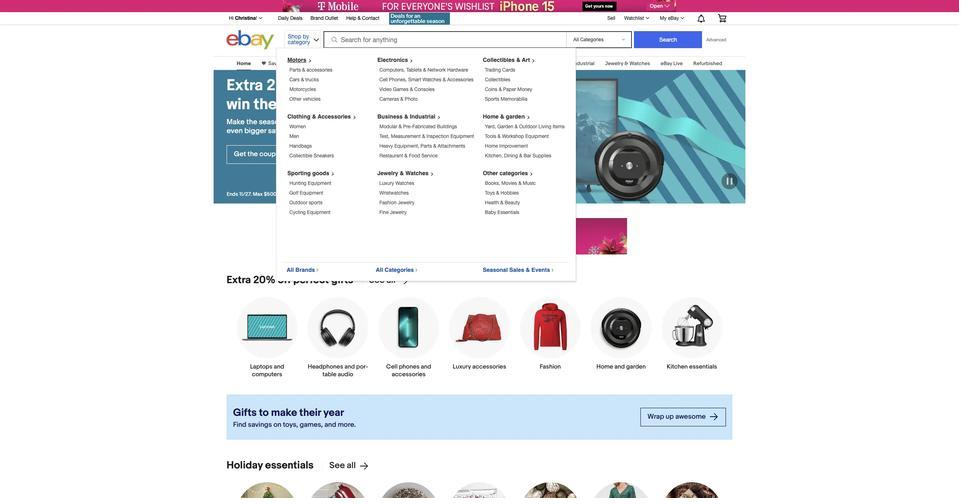 Task type: locate. For each thing, give the bounding box(es) containing it.
ebay inside my ebay link
[[668, 15, 679, 21]]

essentials
[[497, 210, 519, 216]]

1 horizontal spatial all
[[387, 276, 395, 286]]

0 horizontal spatial industrial
[[410, 113, 435, 120]]

0 vertical spatial fashion
[[379, 200, 397, 206]]

garden for home and garden
[[626, 364, 646, 371]]

other vehicles link
[[289, 96, 320, 102]]

sporting up hunting
[[287, 170, 311, 177]]

food
[[409, 153, 420, 159]]

other categories link
[[483, 170, 536, 177]]

equipment down sports
[[307, 210, 330, 216]]

women link
[[289, 124, 306, 130]]

help
[[346, 15, 356, 21]]

accessories
[[307, 67, 332, 73], [472, 364, 506, 371], [392, 371, 426, 379]]

1 vertical spatial jewelry & watches link
[[377, 170, 437, 177]]

business & industrial inside 'extra 20% off to win the holidays' main content
[[545, 60, 595, 67]]

up
[[666, 414, 674, 422]]

1 horizontal spatial luxury
[[453, 364, 471, 371]]

1 horizontal spatial business & industrial
[[545, 60, 595, 67]]

0 horizontal spatial accessories
[[318, 113, 351, 120]]

kitchen,
[[485, 153, 503, 159]]

1 vertical spatial other
[[483, 170, 498, 177]]

0 horizontal spatial sporting
[[287, 170, 311, 177]]

garden down home & garden on the right top
[[497, 124, 513, 130]]

cameras
[[379, 96, 399, 102]]

None submit
[[634, 31, 702, 48]]

make
[[227, 118, 245, 127]]

ebay right my
[[668, 15, 679, 21]]

0 vertical spatial other
[[289, 96, 302, 102]]

off inside extra 20% off to win the holidays make the season unforgettable with even bigger savings.
[[303, 76, 323, 95]]

business for topmost business & industrial link
[[545, 60, 567, 67]]

equipment up the 'attachments'
[[450, 134, 474, 139]]

money
[[517, 87, 532, 92]]

refurbished link
[[693, 60, 722, 67]]

advanced link
[[702, 32, 730, 48]]

1 vertical spatial to
[[259, 408, 269, 420]]

garden inside yard, garden & outdoor living items tools & workshop equipment home improvement kitchen, dining & bar supplies
[[497, 124, 513, 130]]

and inside home and garden link
[[615, 364, 625, 371]]

0 vertical spatial industrial
[[573, 60, 595, 67]]

0 vertical spatial collectibles link
[[358, 60, 387, 67]]

1 vertical spatial ebay
[[661, 60, 672, 67]]

and for computers
[[274, 364, 284, 371]]

1 horizontal spatial jewelry & watches
[[605, 60, 650, 67]]

1 horizontal spatial see all
[[369, 276, 395, 286]]

clothing & accessories link
[[287, 113, 359, 120]]

see for extra 20% off perfect gifts
[[369, 276, 385, 286]]

luxury inside 'extra 20% off to win the holidays' main content
[[453, 364, 471, 371]]

1 vertical spatial parts
[[421, 143, 432, 149]]

the
[[254, 95, 277, 114], [246, 118, 257, 127], [248, 150, 258, 159]]

0 horizontal spatial fashion
[[379, 200, 397, 206]]

0 vertical spatial outdoor
[[519, 124, 537, 130]]

savings
[[248, 422, 272, 430]]

0 horizontal spatial all
[[287, 267, 294, 274]]

cell inside cell phones and accessories
[[386, 364, 398, 371]]

outdoor sports link
[[289, 200, 322, 206]]

0 horizontal spatial outdoor
[[289, 200, 307, 206]]

the up the bigger
[[246, 118, 257, 127]]

hunting
[[289, 181, 306, 186]]

0 vertical spatial see
[[369, 276, 385, 286]]

0 horizontal spatial collectibles link
[[358, 60, 387, 67]]

business
[[545, 60, 567, 67], [377, 113, 403, 120]]

collectibles for topmost collectibles link
[[358, 60, 387, 67]]

collectibles for collectibles & art
[[483, 57, 515, 63]]

all
[[287, 267, 294, 274], [376, 267, 383, 274]]

collectibles link down trading cards link
[[485, 77, 510, 83]]

1 horizontal spatial accessories
[[447, 77, 474, 83]]

0 horizontal spatial jewelry & watches link
[[377, 170, 437, 177]]

20%
[[267, 76, 300, 95], [253, 274, 275, 287]]

coupon
[[259, 150, 284, 159]]

0 vertical spatial garden
[[418, 60, 436, 67]]

1 vertical spatial essentials
[[265, 460, 314, 473]]

1 vertical spatial all
[[347, 461, 356, 472]]

equipment down living at the top of the page
[[525, 134, 549, 139]]

equipment down hunting equipment link
[[300, 191, 323, 196]]

business right goods
[[545, 60, 567, 67]]

help & contact
[[346, 15, 379, 21]]

garden up computers, tablets & network hardware "link"
[[418, 60, 436, 67]]

0 vertical spatial business & industrial
[[545, 60, 595, 67]]

equipment inside yard, garden & outdoor living items tools & workshop equipment home improvement kitchen, dining & bar supplies
[[525, 134, 549, 139]]

0 horizontal spatial garden
[[418, 60, 436, 67]]

luxury watches link
[[379, 181, 414, 186]]

0 vertical spatial luxury
[[379, 181, 394, 186]]

collectibles down trading cards link
[[485, 77, 510, 83]]

1 vertical spatial business & industrial link
[[377, 113, 444, 120]]

garden
[[506, 113, 525, 120], [626, 364, 646, 371]]

0 horizontal spatial see
[[329, 461, 345, 472]]

home inside yard, garden & outdoor living items tools & workshop equipment home improvement kitchen, dining & bar supplies
[[485, 143, 498, 149]]

0 horizontal spatial business & industrial link
[[377, 113, 444, 120]]

off for to
[[303, 76, 323, 95]]

all categories link
[[376, 267, 421, 274]]

cell left phones
[[386, 364, 398, 371]]

games,
[[300, 422, 323, 430]]

parts
[[289, 67, 301, 73], [421, 143, 432, 149]]

1 horizontal spatial to
[[327, 76, 341, 95]]

toys up health
[[485, 191, 495, 196]]

0 vertical spatial accessories
[[447, 77, 474, 83]]

0 vertical spatial extra
[[227, 76, 263, 95]]

fine
[[379, 210, 389, 216]]

daily deals
[[278, 15, 302, 21]]

extra 20% off to win the holidays make the season unforgettable with even bigger savings.
[[227, 76, 346, 136]]

holiday essentials link
[[227, 460, 314, 473]]

watches down network
[[423, 77, 441, 83]]

category
[[288, 39, 310, 45]]

watches left ebay live link
[[629, 60, 650, 67]]

advanced
[[706, 37, 726, 42]]

0 vertical spatial ebay
[[668, 15, 679, 21]]

parts inside parts & accessories cars & trucks motorcycles other vehicles
[[289, 67, 301, 73]]

jewelry & watches for bottommost jewelry & watches link
[[377, 170, 429, 177]]

0 vertical spatial toys
[[475, 60, 486, 67]]

0 horizontal spatial business
[[377, 113, 403, 120]]

the up season at left top
[[254, 95, 277, 114]]

with
[[332, 118, 346, 127]]

banner
[[225, 10, 732, 282]]

garden for home & garden
[[506, 113, 525, 120]]

1 horizontal spatial business & industrial link
[[545, 60, 595, 67]]

jewelry & watches inside 'extra 20% off to win the holidays' main content
[[605, 60, 650, 67]]

0 vertical spatial business & industrial link
[[545, 60, 595, 67]]

electronics link
[[377, 57, 416, 63]]

1 vertical spatial 20%
[[253, 274, 275, 287]]

1 horizontal spatial off
[[303, 76, 323, 95]]

garden inside banner
[[506, 113, 525, 120]]

parts down 'test, measurement & inspection equipment' link
[[421, 143, 432, 149]]

collectibles inside 'extra 20% off to win the holidays' main content
[[358, 60, 387, 67]]

test,
[[379, 134, 390, 139]]

0 vertical spatial the
[[254, 95, 277, 114]]

1 vertical spatial industrial
[[410, 113, 435, 120]]

books,
[[485, 181, 500, 186]]

luxury inside luxury watches wristwatches fashion jewelry fine jewelry
[[379, 181, 394, 186]]

1 horizontal spatial sporting
[[497, 60, 517, 67]]

1 extra from the top
[[227, 76, 263, 95]]

!
[[256, 15, 257, 21]]

0 vertical spatial all
[[387, 276, 395, 286]]

sporting up the cards
[[497, 60, 517, 67]]

watches inside computers, tablets & network hardware cell phones, smart watches & accessories video games & consoles cameras & photo
[[423, 77, 441, 83]]

home
[[237, 60, 251, 67], [398, 60, 412, 67], [483, 113, 499, 120], [485, 143, 498, 149], [596, 364, 613, 371]]

ends 11/27. max $500 off. select items. 2x use.
[[227, 191, 335, 198]]

toys
[[475, 60, 486, 67], [485, 191, 495, 196]]

0 horizontal spatial all
[[347, 461, 356, 472]]

1 vertical spatial fashion
[[540, 364, 561, 371]]

watches
[[629, 60, 650, 67], [423, 77, 441, 83], [405, 170, 429, 177], [395, 181, 414, 186]]

parts up cars
[[289, 67, 301, 73]]

1 vertical spatial cell
[[386, 364, 398, 371]]

1 horizontal spatial other
[[483, 170, 498, 177]]

to right trucks
[[327, 76, 341, 95]]

1 horizontal spatial outdoor
[[519, 124, 537, 130]]

art
[[522, 57, 530, 63]]

and inside "headphones and portable audio"
[[345, 364, 355, 371]]

0 vertical spatial jewelry & watches
[[605, 60, 650, 67]]

off
[[303, 76, 323, 95], [278, 274, 291, 287]]

ebay left live
[[661, 60, 672, 67]]

20% inside extra 20% off to win the holidays make the season unforgettable with even bigger savings.
[[267, 76, 300, 95]]

computers,
[[379, 67, 405, 73]]

home & garden
[[483, 113, 525, 120]]

see all link for extra 20% off perfect gifts
[[361, 276, 408, 286]]

1 horizontal spatial garden
[[497, 124, 513, 130]]

1 vertical spatial luxury
[[453, 364, 471, 371]]

2 all from the left
[[376, 267, 383, 274]]

essentials for kitchen essentials
[[689, 364, 717, 371]]

other up books,
[[483, 170, 498, 177]]

1 vertical spatial outdoor
[[289, 200, 307, 206]]

your shopping cart image
[[717, 14, 727, 22]]

tools
[[485, 134, 496, 139]]

network
[[428, 67, 446, 73]]

1 horizontal spatial accessories
[[392, 371, 426, 379]]

home & garden
[[398, 60, 436, 67]]

brand outlet
[[310, 15, 338, 21]]

1 vertical spatial jewelry & watches
[[377, 170, 429, 177]]

cycling
[[289, 210, 306, 216]]

0 vertical spatial to
[[327, 76, 341, 95]]

cell up video
[[379, 77, 388, 83]]

see all link
[[361, 276, 408, 286], [322, 461, 369, 472]]

all
[[387, 276, 395, 286], [347, 461, 356, 472]]

1 horizontal spatial all
[[376, 267, 383, 274]]

20% for perfect
[[253, 274, 275, 287]]

1 vertical spatial advertisement region
[[332, 218, 627, 255]]

to up savings at the bottom of page
[[259, 408, 269, 420]]

1 horizontal spatial parts
[[421, 143, 432, 149]]

industrial inside banner
[[410, 113, 435, 120]]

0 vertical spatial see all
[[369, 276, 395, 286]]

advertisement region
[[283, 0, 676, 12], [332, 218, 627, 255]]

0 vertical spatial sporting
[[497, 60, 517, 67]]

all for holiday essentials
[[347, 461, 356, 472]]

jewelry & watches inside banner
[[377, 170, 429, 177]]

luxury accessories
[[453, 364, 506, 371]]

Search for anything text field
[[325, 32, 565, 47]]

1 vertical spatial sporting
[[287, 170, 311, 177]]

1 all from the left
[[287, 267, 294, 274]]

2 horizontal spatial accessories
[[472, 364, 506, 371]]

collectibles link up the computers,
[[358, 60, 387, 67]]

0 vertical spatial cell
[[379, 77, 388, 83]]

0 vertical spatial essentials
[[689, 364, 717, 371]]

laptops
[[250, 364, 272, 371]]

extra
[[227, 76, 263, 95], [227, 274, 251, 287]]

1 vertical spatial garden
[[497, 124, 513, 130]]

1 horizontal spatial industrial
[[573, 60, 595, 67]]

see all link for holiday essentials
[[322, 461, 369, 472]]

other down motorcycles "link"
[[289, 96, 302, 102]]

1 horizontal spatial essentials
[[689, 364, 717, 371]]

1 horizontal spatial fashion
[[540, 364, 561, 371]]

holidays
[[280, 95, 341, 114]]

hi
[[229, 15, 234, 21]]

garden inside 'extra 20% off to win the holidays' main content
[[626, 364, 646, 371]]

0 horizontal spatial off
[[278, 274, 291, 287]]

2 extra from the top
[[227, 274, 251, 287]]

1 vertical spatial garden
[[626, 364, 646, 371]]

sporting inside 'extra 20% off to win the holidays' main content
[[497, 60, 517, 67]]

see for holiday essentials
[[329, 461, 345, 472]]

equipment down goods
[[308, 181, 331, 186]]

tools & workshop equipment link
[[485, 134, 549, 139]]

living
[[538, 124, 551, 130]]

sporting inside banner
[[287, 170, 311, 177]]

1 vertical spatial off
[[278, 274, 291, 287]]

their
[[299, 408, 321, 420]]

see
[[369, 276, 385, 286], [329, 461, 345, 472]]

toys inside books, movies & music toys & hobbies health & beauty baby essentials
[[485, 191, 495, 196]]

0 vertical spatial garden
[[506, 113, 525, 120]]

0 vertical spatial off
[[303, 76, 323, 95]]

1 horizontal spatial business
[[545, 60, 567, 67]]

accessories inside 'luxury accessories' link
[[472, 364, 506, 371]]

accessories inside parts & accessories cars & trucks motorcycles other vehicles
[[307, 67, 332, 73]]

1 vertical spatial business & industrial
[[377, 113, 435, 120]]

1 vertical spatial business
[[377, 113, 403, 120]]

1 vertical spatial collectibles link
[[485, 77, 510, 83]]

outdoor down select
[[289, 200, 307, 206]]

and for garden
[[615, 364, 625, 371]]

0 horizontal spatial other
[[289, 96, 302, 102]]

& inside trading cards collectibles coins & paper money sports memorabilia
[[499, 87, 502, 92]]

accessories inside cell phones and accessories
[[392, 371, 426, 379]]

collectibles up the computers,
[[358, 60, 387, 67]]

get the coupon
[[234, 150, 285, 159]]

0 horizontal spatial jewelry & watches
[[377, 170, 429, 177]]

2 vertical spatial the
[[248, 150, 258, 159]]

account navigation
[[225, 10, 732, 26]]

home for home and garden
[[596, 364, 613, 371]]

0 vertical spatial business
[[545, 60, 567, 67]]

the right the get
[[248, 150, 258, 159]]

events
[[531, 267, 550, 274]]

0 horizontal spatial garden
[[506, 113, 525, 120]]

and inside laptops and computers
[[274, 364, 284, 371]]

0 horizontal spatial business & industrial
[[377, 113, 435, 120]]

essentials inside kitchen essentials link
[[689, 364, 717, 371]]

1 vertical spatial see
[[329, 461, 345, 472]]

and for portable
[[345, 364, 355, 371]]

sporting goods
[[497, 60, 535, 67]]

1 horizontal spatial collectibles link
[[485, 77, 510, 83]]

1 vertical spatial extra
[[227, 274, 251, 287]]

toys up trading
[[475, 60, 486, 67]]

all left categories
[[376, 267, 383, 274]]

supplies
[[533, 153, 551, 159]]

0 vertical spatial see all link
[[361, 276, 408, 286]]

business inside banner
[[377, 113, 403, 120]]

1 vertical spatial see all
[[329, 461, 356, 472]]

sporting goods link
[[497, 60, 535, 67]]

business for leftmost business & industrial link
[[377, 113, 403, 120]]

video
[[379, 87, 392, 92]]

garden inside 'extra 20% off to win the holidays' main content
[[418, 60, 436, 67]]

use.
[[325, 191, 335, 198]]

more.
[[338, 422, 356, 430]]

business inside 'extra 20% off to win the holidays' main content
[[545, 60, 567, 67]]

extra inside extra 20% off to win the holidays make the season unforgettable with even bigger savings.
[[227, 76, 263, 95]]

electronics
[[377, 57, 408, 63]]

all for extra 20% off perfect gifts
[[387, 276, 395, 286]]

collectibles up trading cards link
[[483, 57, 515, 63]]

toys inside 'extra 20% off to win the holidays' main content
[[475, 60, 486, 67]]

extra for win
[[227, 76, 263, 95]]

1 vertical spatial see all link
[[322, 461, 369, 472]]

home for home
[[237, 60, 251, 67]]

parts inside modular & pre-fabricated buildings test, measurement & inspection equipment heavy equipment, parts & attachments restaurant & food service
[[421, 143, 432, 149]]

luxury for luxury watches wristwatches fashion jewelry fine jewelry
[[379, 181, 394, 186]]

business & industrial link
[[545, 60, 595, 67], [377, 113, 444, 120]]

business up modular
[[377, 113, 403, 120]]

0 horizontal spatial see all
[[329, 461, 356, 472]]

all up extra 20% off perfect gifts
[[287, 267, 294, 274]]

1 horizontal spatial see
[[369, 276, 385, 286]]

contact
[[362, 15, 379, 21]]

parts & accessories cars & trucks motorcycles other vehicles
[[289, 67, 332, 102]]

outdoor up the tools & workshop equipment link
[[519, 124, 537, 130]]

20% for to
[[267, 76, 300, 95]]

motors link
[[287, 57, 315, 63], [294, 60, 310, 67]]

luxury for luxury accessories
[[453, 364, 471, 371]]

watches up wristwatches link
[[395, 181, 414, 186]]

extra 20% off perfect gifts
[[227, 274, 353, 287]]



Task type: describe. For each thing, give the bounding box(es) containing it.
kitchen, dining & bar supplies link
[[485, 153, 551, 159]]

1 vertical spatial accessories
[[318, 113, 351, 120]]

sporting for sporting goods
[[497, 60, 517, 67]]

win
[[227, 95, 250, 114]]

shop
[[288, 33, 301, 40]]

health & beauty link
[[485, 200, 520, 206]]

bar
[[524, 153, 531, 159]]

brand outlet link
[[310, 14, 338, 23]]

baby essentials link
[[485, 210, 519, 216]]

home for home & garden
[[398, 60, 412, 67]]

and inside cell phones and accessories
[[421, 364, 431, 371]]

hi christina !
[[229, 15, 257, 21]]

phones
[[399, 364, 420, 371]]

collectibles inside trading cards collectibles coins & paper money sports memorabilia
[[485, 77, 510, 83]]

luxury accessories link
[[449, 297, 510, 371]]

smart
[[408, 77, 421, 83]]

cards
[[502, 67, 515, 73]]

categories
[[500, 170, 528, 177]]

see all for holiday essentials
[[329, 461, 356, 472]]

& inside account navigation
[[358, 15, 361, 21]]

restaurant
[[379, 153, 403, 159]]

cars & trucks link
[[289, 77, 319, 83]]

cell inside computers, tablets & network hardware cell phones, smart watches & accessories video games & consoles cameras & photo
[[379, 77, 388, 83]]

extra 20% off perfect gifts link
[[227, 274, 353, 287]]

get the coupon link
[[227, 145, 304, 164]]

collectible
[[289, 153, 312, 159]]

all brands link
[[287, 267, 322, 274]]

off for perfect
[[278, 274, 291, 287]]

trading cards link
[[485, 67, 515, 73]]

holiday
[[227, 460, 263, 473]]

trading
[[485, 67, 501, 73]]

other categories
[[483, 170, 528, 177]]

1 horizontal spatial jewelry & watches link
[[605, 60, 650, 67]]

get an extra 20% off image
[[389, 13, 450, 25]]

cell phones and accessories
[[386, 364, 431, 379]]

watches inside 'extra 20% off to win the holidays' main content
[[629, 60, 650, 67]]

fashion inside luxury watches wristwatches fashion jewelry fine jewelry
[[379, 200, 397, 206]]

my ebay
[[660, 15, 679, 21]]

banner containing shop by category
[[225, 10, 732, 282]]

home for home & garden
[[483, 113, 499, 120]]

laptops and computers link
[[236, 297, 298, 379]]

luxury watches wristwatches fashion jewelry fine jewelry
[[379, 181, 414, 216]]

improvement
[[499, 143, 528, 149]]

handbags link
[[289, 143, 312, 149]]

fashion inside "link"
[[540, 364, 561, 371]]

shop by category
[[288, 33, 310, 45]]

perfect
[[293, 274, 329, 287]]

extra 20% off to win the holidays main content
[[0, 51, 959, 499]]

industrial inside 'extra 20% off to win the holidays' main content
[[573, 60, 595, 67]]

home improvement link
[[485, 143, 528, 149]]

cars
[[289, 77, 300, 83]]

equipment inside modular & pre-fabricated buildings test, measurement & inspection equipment heavy equipment, parts & attachments restaurant & food service
[[450, 134, 474, 139]]

to inside extra 20% off to win the holidays make the season unforgettable with even bigger savings.
[[327, 76, 341, 95]]

coins
[[485, 87, 497, 92]]

women
[[289, 124, 306, 130]]

all for all categories
[[376, 267, 383, 274]]

sporting goods link
[[287, 170, 338, 177]]

make
[[271, 408, 297, 420]]

cameras & photo link
[[379, 96, 418, 102]]

workshop
[[502, 134, 524, 139]]

seasonal
[[483, 267, 508, 274]]

computers
[[252, 371, 282, 379]]

home and garden link
[[590, 297, 652, 371]]

bigger
[[244, 127, 266, 136]]

watchlist
[[624, 15, 644, 21]]

yard, garden & outdoor living items link
[[485, 124, 565, 130]]

cell phones, smart watches & accessories link
[[379, 77, 474, 83]]

books, movies & music link
[[485, 181, 536, 186]]

outdoor inside yard, garden & outdoor living items tools & workshop equipment home improvement kitchen, dining & bar supplies
[[519, 124, 537, 130]]

seasonal sales & events
[[483, 267, 550, 274]]

all brands
[[287, 267, 315, 274]]

outlet
[[325, 15, 338, 21]]

extra for gifts
[[227, 274, 251, 287]]

motors inside 'extra 20% off to win the holidays' main content
[[294, 60, 310, 67]]

coins & paper money link
[[485, 87, 532, 92]]

headphones and portable audio link
[[307, 297, 369, 379]]

live
[[673, 60, 683, 67]]

advertisement region inside 'extra 20% off to win the holidays' main content
[[332, 218, 627, 255]]

savings.
[[268, 127, 295, 136]]

jewelry inside 'extra 20% off to win the holidays' main content
[[605, 60, 623, 67]]

brand
[[310, 15, 324, 21]]

clothing
[[287, 113, 310, 120]]

1 vertical spatial the
[[246, 118, 257, 127]]

select
[[286, 191, 302, 198]]

seasonal sales & events link
[[483, 267, 557, 274]]

year
[[323, 408, 344, 420]]

collectibles & art link
[[483, 57, 538, 63]]

ebay inside 'extra 20% off to win the holidays' main content
[[661, 60, 672, 67]]

health
[[485, 200, 499, 206]]

christina
[[235, 15, 256, 21]]

women men handbags collectible sneakers
[[289, 124, 334, 159]]

sell
[[607, 15, 615, 21]]

by
[[303, 33, 309, 40]]

brands
[[295, 267, 315, 274]]

goods
[[518, 60, 535, 67]]

gifts
[[233, 408, 257, 420]]

sporting for sporting goods
[[287, 170, 311, 177]]

see all for extra 20% off perfect gifts
[[369, 276, 395, 286]]

season
[[259, 118, 283, 127]]

video games & consoles link
[[379, 87, 435, 92]]

kitchen essentials link
[[661, 297, 723, 371]]

other inside parts & accessories cars & trucks motorcycles other vehicles
[[289, 96, 302, 102]]

outdoor inside 'hunting equipment golf equipment outdoor sports cycling equipment'
[[289, 200, 307, 206]]

golf equipment link
[[289, 191, 323, 196]]

to inside gifts to make their year find savings on toys, games, and more.
[[259, 408, 269, 420]]

heavy equipment, parts & attachments link
[[379, 143, 465, 149]]

0 vertical spatial advertisement region
[[283, 0, 676, 12]]

wrap up awesome
[[648, 414, 707, 422]]

accessories inside computers, tablets & network hardware cell phones, smart watches & accessories video games & consoles cameras & photo
[[447, 77, 474, 83]]

max
[[253, 191, 263, 198]]

essentials for holiday essentials
[[265, 460, 314, 473]]

find
[[233, 422, 246, 430]]

and inside gifts to make their year find savings on toys, games, and more.
[[324, 422, 336, 430]]

watches down food
[[405, 170, 429, 177]]

watches inside luxury watches wristwatches fashion jewelry fine jewelry
[[395, 181, 414, 186]]

cell phones and accessories link
[[378, 297, 440, 379]]

items
[[553, 124, 565, 130]]

jewelry & watches for the right jewelry & watches link
[[605, 60, 650, 67]]

all for all brands
[[287, 267, 294, 274]]



Task type: vqa. For each thing, say whether or not it's contained in the screenshot.
food
yes



